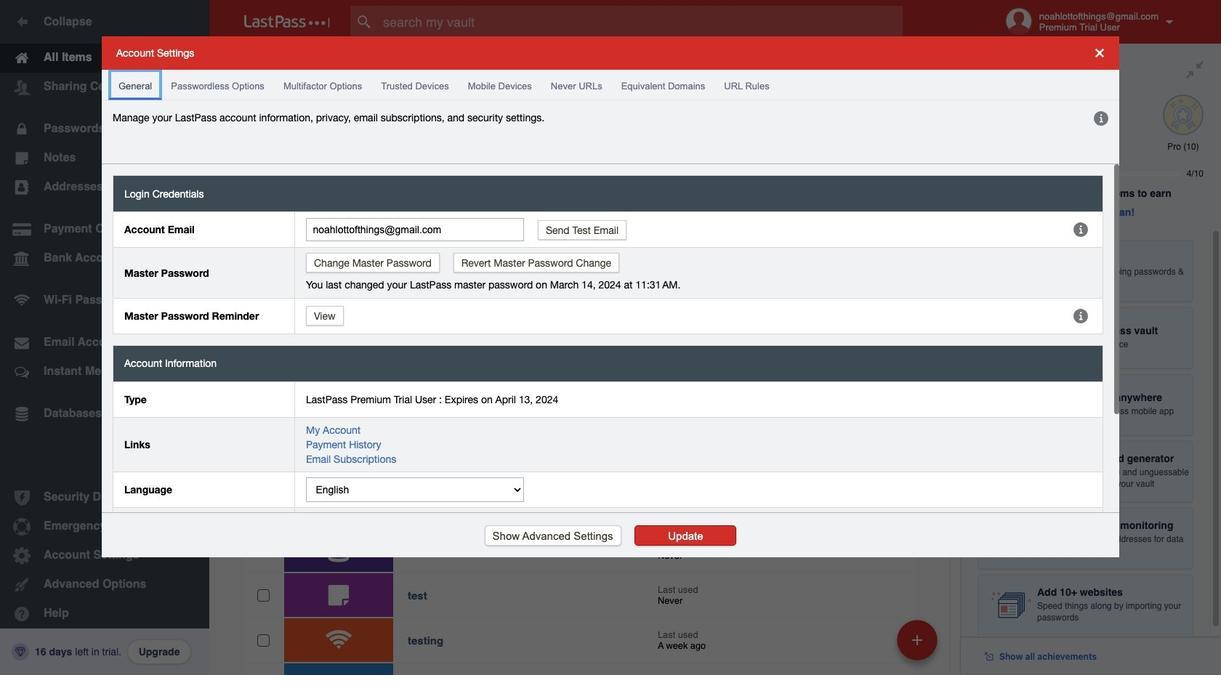 Task type: describe. For each thing, give the bounding box(es) containing it.
vault options navigation
[[209, 44, 961, 87]]

search my vault text field
[[350, 6, 931, 38]]

main navigation navigation
[[0, 0, 209, 675]]



Task type: locate. For each thing, give the bounding box(es) containing it.
new item navigation
[[892, 616, 947, 675]]

new item image
[[912, 635, 923, 645]]

lastpass image
[[244, 15, 330, 28]]

Search search field
[[350, 6, 931, 38]]



Task type: vqa. For each thing, say whether or not it's contained in the screenshot.
New item element
no



